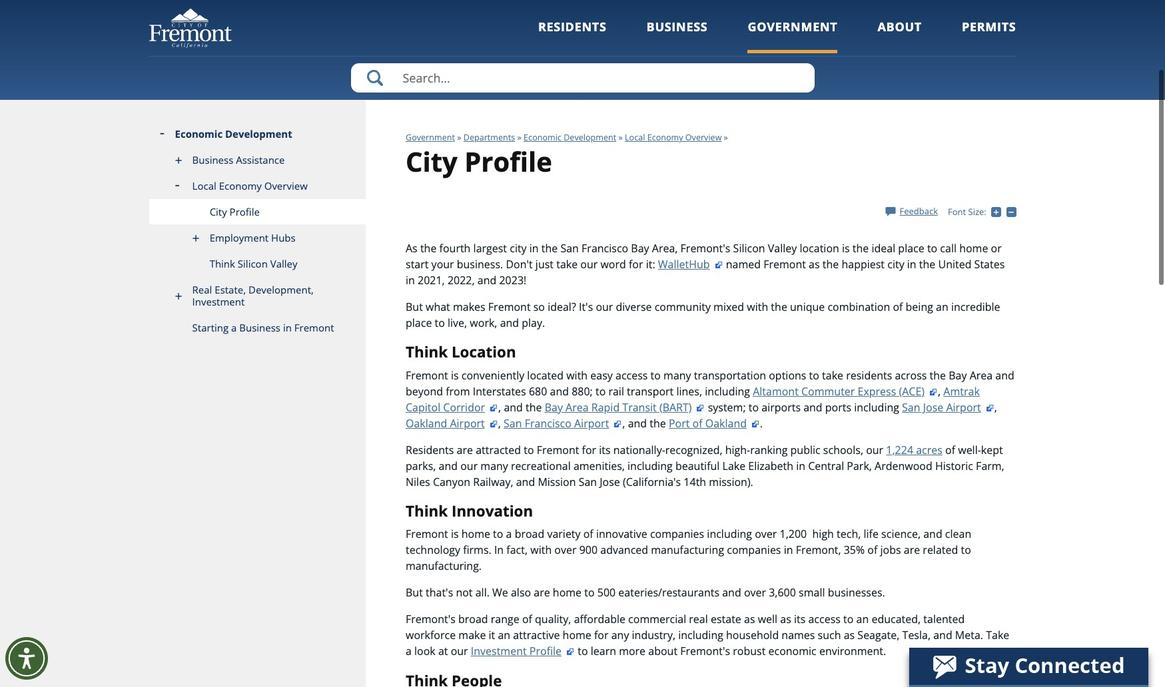 Task type: vqa. For each thing, say whether or not it's contained in the screenshot.
Fremont's
yes



Task type: describe. For each thing, give the bounding box(es) containing it.
acres
[[916, 443, 943, 458]]

0 horizontal spatial economic
[[175, 127, 223, 141]]

amtrak
[[944, 384, 980, 399]]

business assistance link
[[149, 147, 366, 173]]

3,600
[[769, 586, 796, 601]]

including inside of well-kept parks, and our many recreational amenities, including beautiful lake elizabeth in central park, ardenwood historic farm, niles canyon railway, and mission san jose (california's 14th mission).
[[628, 459, 673, 474]]

transport
[[627, 384, 674, 399]]

tesla,
[[902, 629, 931, 643]]

francisco inside as the fourth largest city in the san francisco bay area, fremont's silicon valley location is the ideal place to call home or start your business. don't just take our word for it:
[[582, 241, 628, 256]]

a inside think innovation fremont is home to a broad variety of innovative companies including over 1,200  high tech, life science, and clean technology firms. in fact, with over 900 advanced manufacturing companies in fremont, 35% of jobs are related to manufacturing.
[[506, 527, 512, 542]]

options
[[769, 368, 806, 383]]

are inside think innovation fremont is home to a broad variety of innovative companies including over 1,200  high tech, life science, and clean technology firms. in fact, with over 900 advanced manufacturing companies in fremont, 35% of jobs are related to manufacturing.
[[904, 543, 920, 558]]

of inside but what makes fremont so ideal? it's our diverse community mixed with the unique combination of being an incredible place to live, work, and play.
[[893, 300, 903, 315]]

city profile link
[[149, 199, 366, 225]]

profile for investment profile
[[530, 645, 562, 659]]

take
[[986, 629, 1010, 643]]

stay connected image
[[909, 648, 1147, 686]]

call
[[940, 241, 957, 256]]

san inside as the fourth largest city in the san francisco bay area, fremont's silicon valley location is the ideal place to call home or start your business. don't just take our word for it:
[[561, 241, 579, 256]]

to inside but what makes fremont so ideal? it's our diverse community mixed with the unique combination of being an incredible place to live, work, and play.
[[435, 316, 445, 331]]

learn
[[591, 645, 616, 659]]

of up 900
[[583, 527, 593, 542]]

think innovation fremont is home to a broad variety of innovative companies including over 1,200  high tech, life science, and clean technology firms. in fact, with over 900 advanced manufacturing companies in fremont, 35% of jobs are related to manufacturing.
[[406, 501, 972, 574]]

2 oakland from the left
[[705, 416, 747, 431]]

to up commuter on the bottom right
[[809, 368, 819, 383]]

, for , and the port of oakland
[[622, 416, 625, 431]]

is inside think innovation fremont is home to a broad variety of innovative companies including over 1,200  high tech, life science, and clean technology firms. in fact, with over 900 advanced manufacturing companies in fremont, 35% of jobs are related to manufacturing.
[[451, 527, 459, 542]]

1 vertical spatial overview
[[264, 179, 308, 193]]

public
[[791, 443, 821, 458]]

2 vertical spatial are
[[534, 586, 550, 601]]

the up 'just'
[[542, 241, 558, 256]]

0 horizontal spatial local economy overview link
[[149, 173, 366, 199]]

1 vertical spatial an
[[856, 613, 869, 627]]

think for think silicon valley
[[210, 257, 235, 271]]

think inside think innovation fremont is home to a broad variety of innovative companies including over 1,200  high tech, life science, and clean technology firms. in fact, with over 900 advanced manufacturing companies in fremont, 35% of jobs are related to manufacturing.
[[406, 501, 448, 522]]

landscape view of fremont and the san francisco bay from the hills image
[[149, 0, 1016, 82]]

business.
[[457, 257, 503, 272]]

1 » from the left
[[457, 132, 461, 143]]

1 vertical spatial government link
[[406, 132, 455, 143]]

think silicon valley
[[210, 257, 297, 271]]

0 vertical spatial government link
[[748, 19, 838, 53]]

fremont down development,
[[294, 321, 334, 335]]

1 vertical spatial over
[[555, 543, 577, 558]]

to inside as the fourth largest city in the san francisco bay area, fremont's silicon valley location is the ideal place to call home or start your business. don't just take our word for it:
[[927, 241, 938, 256]]

assistance
[[236, 153, 285, 167]]

departments link
[[464, 132, 515, 143]]

a inside fremont's broad range of quality, affordable commercial real estate as well as its access to an educated, talented workforce make it an attractive home for any industry, including household names such as seagate, tesla, and meta. take a look at our
[[406, 645, 412, 659]]

development inside the government » departments » economic development » local economy overview city profile
[[564, 132, 616, 143]]

home up quality,
[[553, 586, 582, 601]]

states
[[974, 257, 1005, 272]]

0 horizontal spatial are
[[457, 443, 473, 458]]

2 vertical spatial fremont's
[[680, 645, 730, 659]]

business link
[[647, 19, 708, 53]]

1,224 acres link
[[886, 443, 943, 458]]

size:
[[968, 206, 987, 218]]

but what makes fremont so ideal? it's our diverse community mixed with the unique combination of being an incredible place to live, work, and play.
[[406, 300, 1000, 331]]

make
[[459, 629, 486, 643]]

the right as
[[420, 241, 437, 256]]

environment.
[[819, 645, 886, 659]]

place inside but what makes fremont so ideal? it's our diverse community mixed with the unique combination of being an incredible place to live, work, and play.
[[406, 316, 432, 331]]

2 vertical spatial over
[[744, 586, 766, 601]]

and inside fremont's broad range of quality, affordable commercial real estate as well as its access to an educated, talented workforce make it an attractive home for any industry, including household names such as seagate, tesla, and meta. take a look at our
[[934, 629, 953, 643]]

educated,
[[872, 613, 921, 627]]

industry,
[[632, 629, 676, 643]]

or
[[991, 241, 1002, 256]]

and inside think innovation fremont is home to a broad variety of innovative companies including over 1,200  high tech, life science, and clean technology firms. in fact, with over 900 advanced manufacturing companies in fremont, 35% of jobs are related to manufacturing.
[[924, 527, 943, 542]]

lines,
[[677, 384, 702, 399]]

ideal
[[872, 241, 896, 256]]

starting a business in fremont link
[[149, 315, 366, 341]]

silicon inside as the fourth largest city in the san francisco bay area, fremont's silicon valley location is the ideal place to call home or start your business. don't just take our word for it:
[[733, 241, 765, 256]]

starting
[[192, 321, 229, 335]]

1 horizontal spatial economic development link
[[524, 132, 616, 143]]

high
[[813, 527, 834, 542]]

, for , san francisco airport
[[498, 416, 501, 431]]

and inside but what makes fremont so ideal? it's our diverse community mixed with the unique combination of being an incredible place to live, work, and play.
[[500, 316, 519, 331]]

+ link
[[991, 206, 1006, 218]]

, and the bay area rapid transit (bart)
[[498, 400, 692, 415]]

ideal?
[[548, 300, 576, 315]]

0 horizontal spatial silicon
[[238, 257, 268, 271]]

2 vertical spatial an
[[498, 629, 510, 643]]

fremont up "recreational"
[[537, 443, 579, 458]]

play.
[[522, 316, 545, 331]]

residents for residents are attracted to fremont for its nationally-recognized, high-ranking public schools, our 1,224 acres
[[406, 443, 454, 458]]

it's
[[579, 300, 593, 315]]

economy inside the government » departments » economic development » local economy overview city profile
[[647, 132, 683, 143]]

, san francisco airport
[[498, 416, 609, 431]]

household
[[726, 629, 779, 643]]

ports
[[825, 400, 852, 415]]

city inside the government » departments » economic development » local economy overview city profile
[[406, 143, 458, 180]]

local economy overview
[[192, 179, 308, 193]]

2 vertical spatial bay
[[545, 400, 563, 415]]

makes
[[453, 300, 485, 315]]

government » departments » economic development » local economy overview city profile
[[406, 132, 722, 180]]

0 vertical spatial over
[[755, 527, 777, 542]]

in down start
[[406, 273, 415, 288]]

columnusercontrol3 main content
[[366, 82, 1019, 688]]

1 horizontal spatial companies
[[727, 543, 781, 558]]

employment
[[210, 231, 269, 245]]

take inside the fremont is conveniently located with easy access to many transportation options to take residents across the bay area and beyond from interstates 680 and 880; to rail transport lines, including
[[822, 368, 843, 383]]

profile for city profile
[[230, 205, 260, 219]]

residents for residents
[[538, 19, 607, 35]]

also
[[511, 586, 531, 601]]

economic inside the government » departments » economic development » local economy overview city profile
[[524, 132, 562, 143]]

our inside as the fourth largest city in the san francisco bay area, fremont's silicon valley location is the ideal place to call home or start your business. don't just take our word for it:
[[581, 257, 598, 272]]

, for , and the bay area rapid transit (bart)
[[498, 400, 501, 415]]

employment hubs link
[[149, 225, 366, 251]]

(bart)
[[660, 400, 692, 415]]

1 horizontal spatial local economy overview link
[[625, 132, 722, 143]]

start
[[406, 257, 429, 272]]

the up happiest
[[853, 241, 869, 256]]

font size:
[[948, 206, 987, 218]]

commuter
[[801, 384, 855, 399]]

1 vertical spatial francisco
[[525, 416, 572, 431]]

in
[[494, 543, 504, 558]]

broad inside fremont's broad range of quality, affordable commercial real estate as well as its access to an educated, talented workforce make it an attractive home for any industry, including household names such as seagate, tesla, and meta. take a look at our
[[458, 613, 488, 627]]

employment hubs
[[210, 231, 296, 245]]

just
[[536, 257, 554, 272]]

central
[[808, 459, 844, 474]]

fremont inside named fremont as the happiest city in the united states in 2021, 2022, and 2023!
[[764, 257, 806, 272]]

area,
[[652, 241, 678, 256]]

altamont commuter express (ace) link
[[753, 384, 938, 399]]

diverse
[[616, 300, 652, 315]]

businesses.
[[828, 586, 885, 601]]

the inside but what makes fremont so ideal? it's our diverse community mixed with the unique combination of being an incredible place to live, work, and play.
[[771, 300, 787, 315]]

residents link
[[538, 19, 607, 53]]

1 vertical spatial local
[[192, 179, 216, 193]]

small
[[799, 586, 825, 601]]

city inside 'link'
[[210, 205, 227, 219]]

ranking
[[750, 443, 788, 458]]

many inside the fremont is conveniently located with easy access to many transportation options to take residents across the bay area and beyond from interstates 680 and 880; to rail transport lines, including
[[664, 368, 691, 383]]

as right well
[[780, 613, 791, 627]]

attractive
[[513, 629, 560, 643]]

0 horizontal spatial economic development link
[[149, 121, 366, 147]]

the down 680
[[526, 400, 542, 415]]

of inside of well-kept parks, and our many recreational amenities, including beautiful lake elizabeth in central park, ardenwood historic farm, niles canyon railway, and mission san jose (california's 14th mission).
[[945, 443, 955, 458]]

estate,
[[215, 283, 246, 297]]

combination
[[828, 300, 890, 315]]

font
[[948, 206, 966, 218]]

nationally-
[[613, 443, 665, 458]]

0 vertical spatial its
[[599, 443, 611, 458]]

what
[[426, 300, 450, 315]]

to up in
[[493, 527, 503, 542]]

0 horizontal spatial development
[[225, 127, 292, 141]]

to up transport
[[651, 368, 661, 383]]

real estate, development, investment link
[[149, 277, 366, 315]]

1 vertical spatial economy
[[219, 179, 262, 193]]

1 horizontal spatial business
[[239, 321, 280, 335]]

real estate, development, investment
[[192, 283, 314, 309]]

amtrak capitol corridor link
[[406, 384, 980, 415]]

real
[[192, 283, 212, 297]]

talented
[[924, 613, 965, 627]]

to left rail
[[596, 384, 606, 399]]

permits link
[[962, 19, 1016, 53]]

the left port
[[650, 416, 666, 431]]

mission
[[538, 475, 576, 490]]

development,
[[249, 283, 314, 297]]

profile inside the government » departments » economic development » local economy overview city profile
[[465, 143, 552, 180]]

our up park,
[[866, 443, 884, 458]]

as up household
[[744, 613, 755, 627]]

variety
[[547, 527, 581, 542]]

not
[[456, 586, 473, 601]]

our inside fremont's broad range of quality, affordable commercial real estate as well as its access to an educated, talented workforce make it an attractive home for any industry, including household names such as seagate, tesla, and meta. take a look at our
[[451, 645, 468, 659]]

at
[[438, 645, 448, 659]]

incredible
[[951, 300, 1000, 315]]

its inside fremont's broad range of quality, affordable commercial real estate as well as its access to an educated, talented workforce make it an attractive home for any industry, including household names such as seagate, tesla, and meta. take a look at our
[[794, 613, 806, 627]]

san down (ace)
[[902, 400, 920, 415]]

our inside but what makes fremont so ideal? it's our diverse community mixed with the unique combination of being an incredible place to live, work, and play.
[[596, 300, 613, 315]]



Task type: locate. For each thing, give the bounding box(es) containing it.
is
[[842, 241, 850, 256], [451, 368, 459, 383], [451, 527, 459, 542]]

0 vertical spatial a
[[231, 321, 237, 335]]

the left united
[[919, 257, 936, 272]]

as down location at the right top
[[809, 257, 820, 272]]

1 horizontal spatial city
[[888, 257, 905, 272]]

residents up the search text box
[[538, 19, 607, 35]]

fremont up beyond
[[406, 368, 448, 383]]

including up (california's
[[628, 459, 673, 474]]

a right starting
[[231, 321, 237, 335]]

development
[[225, 127, 292, 141], [564, 132, 616, 143]]

to down 'clean' on the right bottom of the page
[[961, 543, 971, 558]]

1 horizontal spatial local
[[625, 132, 645, 143]]

the
[[420, 241, 437, 256], [542, 241, 558, 256], [853, 241, 869, 256], [823, 257, 839, 272], [919, 257, 936, 272], [771, 300, 787, 315], [930, 368, 946, 383], [526, 400, 542, 415], [650, 416, 666, 431]]

to inside fremont's broad range of quality, affordable commercial real estate as well as its access to an educated, talented workforce make it an attractive home for any industry, including household names such as seagate, tesla, and meta. take a look at our
[[844, 613, 854, 627]]

of inside fremont's broad range of quality, affordable commercial real estate as well as its access to an educated, talented workforce make it an attractive home for any industry, including household names such as seagate, tesla, and meta. take a look at our
[[522, 613, 532, 627]]

san up attracted
[[504, 416, 522, 431]]

an inside but what makes fremont so ideal? it's our diverse community mixed with the unique combination of being an incredible place to live, work, and play.
[[936, 300, 949, 315]]

silicon
[[733, 241, 765, 256], [238, 257, 268, 271]]

don't
[[506, 257, 533, 272]]

in down public
[[796, 459, 805, 474]]

fremont inside think innovation fremont is home to a broad variety of innovative companies including over 1,200  high tech, life science, and clean technology firms. in fact, with over 900 advanced manufacturing companies in fremont, 35% of jobs are related to manufacturing.
[[406, 527, 448, 542]]

but inside but what makes fremont so ideal? it's our diverse community mixed with the unique combination of being an incredible place to live, work, and play.
[[406, 300, 423, 315]]

valley
[[768, 241, 797, 256], [270, 257, 297, 271]]

0 vertical spatial business
[[647, 19, 708, 35]]

, up san jose airport link
[[938, 384, 944, 399]]

more
[[619, 645, 646, 659]]

bay up it:
[[631, 241, 649, 256]]

oakland down the system;
[[705, 416, 747, 431]]

1 horizontal spatial overview
[[685, 132, 722, 143]]

elizabeth
[[748, 459, 793, 474]]

place
[[898, 241, 925, 256], [406, 316, 432, 331]]

with right fact, at the left bottom
[[530, 543, 552, 558]]

government inside the government » departments » economic development » local economy overview city profile
[[406, 132, 455, 143]]

500
[[597, 586, 616, 601]]

fremont's inside fremont's broad range of quality, affordable commercial real estate as well as its access to an educated, talented workforce make it an attractive home for any industry, including household names such as seagate, tesla, and meta. take a look at our
[[406, 613, 456, 627]]

permits
[[962, 19, 1016, 35]]

fourth
[[439, 241, 471, 256]]

investment profile link
[[471, 645, 575, 659]]

»
[[457, 132, 461, 143], [517, 132, 522, 143], [619, 132, 623, 143]]

0 horizontal spatial area
[[566, 400, 589, 415]]

are down oakland airport link
[[457, 443, 473, 458]]

0 horizontal spatial broad
[[458, 613, 488, 627]]

including down express
[[854, 400, 899, 415]]

altamont commuter express (ace)
[[753, 384, 925, 399]]

0 vertical spatial take
[[556, 257, 578, 272]]

0 vertical spatial bay
[[631, 241, 649, 256]]

it
[[489, 629, 495, 643]]

think for think location
[[406, 342, 448, 363]]

of up attractive on the bottom
[[522, 613, 532, 627]]

with right 'mixed'
[[747, 300, 768, 315]]

system;
[[708, 400, 746, 415]]

ardenwood
[[875, 459, 933, 474]]

1 horizontal spatial an
[[856, 613, 869, 627]]

city inside as the fourth largest city in the san francisco bay area, fremont's silicon valley location is the ideal place to call home or start your business. don't just take our word for it:
[[510, 241, 527, 256]]

for inside fremont's broad range of quality, affordable commercial real estate as well as its access to an educated, talented workforce make it an attractive home for any industry, including household names such as seagate, tesla, and meta. take a look at our
[[594, 629, 609, 643]]

its up amenities,
[[599, 443, 611, 458]]

the inside the fremont is conveniently located with easy access to many transportation options to take residents across the bay area and beyond from interstates 680 and 880; to rail transport lines, including
[[930, 368, 946, 383]]

Search text field
[[351, 63, 814, 93]]

business for business
[[647, 19, 708, 35]]

0 horizontal spatial residents
[[406, 443, 454, 458]]

with inside the fremont is conveniently located with easy access to many transportation options to take residents across the bay area and beyond from interstates 680 and 880; to rail transport lines, including
[[566, 368, 588, 383]]

our up canyon
[[460, 459, 478, 474]]

valley down hubs
[[270, 257, 297, 271]]

system; to airports and ports including san jose airport
[[705, 400, 981, 415]]

valley left location at the right top
[[768, 241, 797, 256]]

over left high
[[755, 527, 777, 542]]

bay inside the fremont is conveniently located with easy access to many transportation options to take residents across the bay area and beyond from interstates 680 and 880; to rail transport lines, including
[[949, 368, 967, 383]]

community
[[655, 300, 711, 315]]

interstates
[[473, 384, 526, 399]]

in inside think innovation fremont is home to a broad variety of innovative companies including over 1,200  high tech, life science, and clean technology firms. in fact, with over 900 advanced manufacturing companies in fremont, 35% of jobs are related to manufacturing.
[[784, 543, 793, 558]]

, for , oakland airport
[[995, 400, 997, 415]]

take up commuter on the bottom right
[[822, 368, 843, 383]]

1 vertical spatial place
[[406, 316, 432, 331]]

bay inside as the fourth largest city in the san francisco bay area, fremont's silicon valley location is the ideal place to call home or start your business. don't just take our word for it:
[[631, 241, 649, 256]]

1 horizontal spatial place
[[898, 241, 925, 256]]

1 vertical spatial valley
[[270, 257, 297, 271]]

valley inside think silicon valley link
[[270, 257, 297, 271]]

think up beyond
[[406, 342, 448, 363]]

1 but from the top
[[406, 300, 423, 315]]

fremont down location at the right top
[[764, 257, 806, 272]]

1 horizontal spatial city
[[406, 143, 458, 180]]

fremont's broad range of quality, affordable commercial real estate as well as its access to an educated, talented workforce make it an attractive home for any industry, including household names such as seagate, tesla, and meta. take a look at our
[[406, 613, 1010, 659]]

1 vertical spatial a
[[506, 527, 512, 542]]

fremont inside the fremont is conveniently located with easy access to many transportation options to take residents across the bay area and beyond from interstates 680 and 880; to rail transport lines, including
[[406, 368, 448, 383]]

0 vertical spatial with
[[747, 300, 768, 315]]

but for but that's not all. we also are home to 500 eateries/restaurants and over 3,600 small businesses.
[[406, 586, 423, 601]]

1 vertical spatial many
[[481, 459, 508, 474]]

farm,
[[976, 459, 1005, 474]]

to left learn
[[578, 645, 588, 659]]

well-
[[958, 443, 981, 458]]

silicon up named
[[733, 241, 765, 256]]

many inside of well-kept parks, and our many recreational amenities, including beautiful lake elizabeth in central park, ardenwood historic farm, niles canyon railway, and mission san jose (california's 14th mission).
[[481, 459, 508, 474]]

about
[[648, 645, 678, 659]]

1 vertical spatial is
[[451, 368, 459, 383]]

being
[[906, 300, 933, 315]]

across
[[895, 368, 927, 383]]

our right it's
[[596, 300, 613, 315]]

broad up make
[[458, 613, 488, 627]]

2 vertical spatial a
[[406, 645, 412, 659]]

bay up , san francisco airport on the bottom of page
[[545, 400, 563, 415]]

with up 880; at the bottom of page
[[566, 368, 588, 383]]

2 horizontal spatial airport
[[946, 400, 981, 415]]

francisco
[[582, 241, 628, 256], [525, 416, 572, 431]]

manufacturing
[[651, 543, 724, 558]]

0 vertical spatial companies
[[650, 527, 704, 542]]

an right it
[[498, 629, 510, 643]]

in down development,
[[283, 321, 292, 335]]

0 horizontal spatial government link
[[406, 132, 455, 143]]

over left 3,600 at the right
[[744, 586, 766, 601]]

mixed
[[714, 300, 744, 315]]

fremont's
[[681, 241, 730, 256], [406, 613, 456, 627], [680, 645, 730, 659]]

affordable
[[574, 613, 626, 627]]

jose inside of well-kept parks, and our many recreational amenities, including beautiful lake elizabeth in central park, ardenwood historic farm, niles canyon railway, and mission san jose (california's 14th mission).
[[600, 475, 620, 490]]

, down bay area rapid transit (bart) link
[[622, 416, 625, 431]]

for down affordable
[[594, 629, 609, 643]]

2 horizontal spatial an
[[936, 300, 949, 315]]

2 but from the top
[[406, 586, 423, 601]]

1 horizontal spatial many
[[664, 368, 691, 383]]

14th
[[684, 475, 706, 490]]

a
[[231, 321, 237, 335], [506, 527, 512, 542], [406, 645, 412, 659]]

2021,
[[418, 273, 445, 288]]

0 horizontal spatial companies
[[650, 527, 704, 542]]

amenities,
[[574, 459, 625, 474]]

business assistance
[[192, 153, 285, 167]]

2 horizontal spatial are
[[904, 543, 920, 558]]

and inside named fremont as the happiest city in the united states in 2021, 2022, and 2023!
[[478, 273, 497, 288]]

with inside but what makes fremont so ideal? it's our diverse community mixed with the unique combination of being an incredible place to live, work, and play.
[[747, 300, 768, 315]]

area inside the fremont is conveniently located with easy access to many transportation options to take residents across the bay area and beyond from interstates 680 and 880; to rail transport lines, including
[[970, 368, 993, 383]]

1 horizontal spatial bay
[[631, 241, 649, 256]]

including inside fremont's broad range of quality, affordable commercial real estate as well as its access to an educated, talented workforce make it an attractive home for any industry, including household names such as seagate, tesla, and meta. take a look at our
[[678, 629, 723, 643]]

0 vertical spatial many
[[664, 368, 691, 383]]

but left what
[[406, 300, 423, 315]]

of well-kept parks, and our many recreational amenities, including beautiful lake elizabeth in central park, ardenwood historic farm, niles canyon railway, and mission san jose (california's 14th mission).
[[406, 443, 1005, 490]]

happiest
[[842, 257, 885, 272]]

1 horizontal spatial broad
[[515, 527, 544, 542]]

1 vertical spatial business
[[192, 153, 233, 167]]

city inside named fremont as the happiest city in the united states in 2021, 2022, and 2023!
[[888, 257, 905, 272]]

2 vertical spatial think
[[406, 501, 448, 522]]

0 horizontal spatial bay
[[545, 400, 563, 415]]

access inside fremont's broad range of quality, affordable commercial real estate as well as its access to an educated, talented workforce make it an attractive home for any industry, including household names such as seagate, tesla, and meta. take a look at our
[[808, 613, 841, 627]]

in inside of well-kept parks, and our many recreational amenities, including beautiful lake elizabeth in central park, ardenwood historic farm, niles canyon railway, and mission san jose (california's 14th mission).
[[796, 459, 805, 474]]

robust
[[733, 645, 766, 659]]

35%
[[844, 543, 865, 558]]

san down amenities,
[[579, 475, 597, 490]]

home inside think innovation fremont is home to a broad variety of innovative companies including over 1,200  high tech, life science, and clean technology firms. in fact, with over 900 advanced manufacturing companies in fremont, 35% of jobs are related to manufacturing.
[[462, 527, 490, 542]]

development up 'assistance'
[[225, 127, 292, 141]]

home up states
[[959, 241, 988, 256]]

, inside , oakland airport
[[995, 400, 997, 415]]

government for government
[[748, 19, 838, 35]]

investment inside "real estate, development, investment"
[[192, 295, 245, 309]]

including up manufacturing
[[707, 527, 752, 542]]

valley inside as the fourth largest city in the san francisco bay area, fremont's silicon valley location is the ideal place to call home or start your business. don't just take our word for it:
[[768, 241, 797, 256]]

1 oakland from the left
[[406, 416, 447, 431]]

all.
[[475, 586, 490, 601]]

in up 'just'
[[530, 241, 539, 256]]

0 horizontal spatial »
[[457, 132, 461, 143]]

1 vertical spatial but
[[406, 586, 423, 601]]

2 vertical spatial profile
[[530, 645, 562, 659]]

innovation
[[452, 501, 533, 522]]

high-
[[725, 443, 750, 458]]

business for business assistance
[[192, 153, 233, 167]]

0 vertical spatial local economy overview link
[[625, 132, 722, 143]]

0 horizontal spatial airport
[[450, 416, 485, 431]]

its up the names
[[794, 613, 806, 627]]

take inside as the fourth largest city in the san francisco bay area, fremont's silicon valley location is the ideal place to call home or start your business. don't just take our word for it:
[[556, 257, 578, 272]]

0 horizontal spatial a
[[231, 321, 237, 335]]

0 vertical spatial is
[[842, 241, 850, 256]]

1 horizontal spatial investment
[[471, 645, 527, 659]]

1 vertical spatial companies
[[727, 543, 781, 558]]

economic development link up 'assistance'
[[149, 121, 366, 147]]

1 horizontal spatial a
[[406, 645, 412, 659]]

0 horizontal spatial access
[[616, 368, 648, 383]]

to down 'businesses.'
[[844, 613, 854, 627]]

san inside of well-kept parks, and our many recreational amenities, including beautiful lake elizabeth in central park, ardenwood historic farm, niles canyon railway, and mission san jose (california's 14th mission).
[[579, 475, 597, 490]]

over
[[755, 527, 777, 542], [555, 543, 577, 558], [744, 586, 766, 601]]

2 horizontal spatial »
[[619, 132, 623, 143]]

think down niles
[[406, 501, 448, 522]]

is inside as the fourth largest city in the san francisco bay area, fremont's silicon valley location is the ideal place to call home or start your business. don't just take our word for it:
[[842, 241, 850, 256]]

recognized,
[[665, 443, 723, 458]]

economy
[[647, 132, 683, 143], [219, 179, 262, 193]]

1 vertical spatial silicon
[[238, 257, 268, 271]]

of right port
[[693, 416, 703, 431]]

0 horizontal spatial economy
[[219, 179, 262, 193]]

as inside named fremont as the happiest city in the united states in 2021, 2022, and 2023!
[[809, 257, 820, 272]]

, up attracted
[[498, 416, 501, 431]]

broad inside think innovation fremont is home to a broad variety of innovative companies including over 1,200  high tech, life science, and clean technology firms. in fact, with over 900 advanced manufacturing companies in fremont, 35% of jobs are related to manufacturing.
[[515, 527, 544, 542]]

1 horizontal spatial jose
[[923, 400, 944, 415]]

1 horizontal spatial valley
[[768, 241, 797, 256]]

access up rail
[[616, 368, 648, 383]]

advanced
[[600, 543, 648, 558]]

of
[[893, 300, 903, 315], [693, 416, 703, 431], [945, 443, 955, 458], [583, 527, 593, 542], [868, 543, 878, 558], [522, 613, 532, 627]]

our
[[581, 257, 598, 272], [596, 300, 613, 315], [866, 443, 884, 458], [460, 459, 478, 474], [451, 645, 468, 659]]

jose down amenities,
[[600, 475, 620, 490]]

1 horizontal spatial airport
[[574, 416, 609, 431]]

1 horizontal spatial oakland
[[705, 416, 747, 431]]

but for but what makes fremont so ideal? it's our diverse community mixed with the unique combination of being an incredible place to live, work, and play.
[[406, 300, 423, 315]]

fremont's up workforce
[[406, 613, 456, 627]]

for inside as the fourth largest city in the san francisco bay area, fremont's silicon valley location is the ideal place to call home or start your business. don't just take our word for it:
[[629, 257, 643, 272]]

of down life
[[868, 543, 878, 558]]

it:
[[646, 257, 655, 272]]

0 horizontal spatial with
[[530, 543, 552, 558]]

0 vertical spatial silicon
[[733, 241, 765, 256]]

city profile
[[210, 205, 260, 219]]

2 horizontal spatial a
[[506, 527, 512, 542]]

transit
[[622, 400, 657, 415]]

schools,
[[823, 443, 863, 458]]

jose
[[923, 400, 944, 415], [600, 475, 620, 490]]

profile inside 'link'
[[230, 205, 260, 219]]

0 vertical spatial local
[[625, 132, 645, 143]]

-
[[1016, 206, 1019, 218]]

the down location at the right top
[[823, 257, 839, 272]]

many up railway,
[[481, 459, 508, 474]]

2 horizontal spatial bay
[[949, 368, 967, 383]]

economic right departments
[[524, 132, 562, 143]]

economic development link down the search text box
[[524, 132, 616, 143]]

1 horizontal spatial development
[[564, 132, 616, 143]]

0 horizontal spatial oakland
[[406, 416, 447, 431]]

investment inside columnusercontrol3 main content
[[471, 645, 527, 659]]

as the fourth largest city in the san francisco bay area, fremont's silicon valley location is the ideal place to call home or start your business. don't just take our word for it:
[[406, 241, 1002, 272]]

to up "recreational"
[[524, 443, 534, 458]]

2022,
[[448, 273, 475, 288]]

1 horizontal spatial francisco
[[582, 241, 628, 256]]

estate
[[711, 613, 741, 627]]

1 vertical spatial broad
[[458, 613, 488, 627]]

francisco down 680
[[525, 416, 572, 431]]

airport down 'corridor'
[[450, 416, 485, 431]]

business
[[647, 19, 708, 35], [192, 153, 233, 167], [239, 321, 280, 335]]

so
[[533, 300, 545, 315]]

but that's not all. we also are home to 500 eateries/restaurants and over 3,600 small businesses.
[[406, 586, 885, 601]]

overview
[[685, 132, 722, 143], [264, 179, 308, 193]]

companies up 3,600 at the right
[[727, 543, 781, 558]]

airport down , and the bay area rapid transit (bart)
[[574, 416, 609, 431]]

in left united
[[907, 257, 917, 272]]

to left 500
[[584, 586, 595, 601]]

city up employment
[[210, 205, 227, 219]]

2 vertical spatial for
[[594, 629, 609, 643]]

home inside fremont's broad range of quality, affordable commercial real estate as well as its access to an educated, talented workforce make it an attractive home for any industry, including household names such as seagate, tesla, and meta. take a look at our
[[563, 629, 592, 643]]

home up firms.
[[462, 527, 490, 542]]

think up estate,
[[210, 257, 235, 271]]

fremont's inside as the fourth largest city in the san francisco bay area, fremont's silicon valley location is the ideal place to call home or start your business. don't just take our word for it:
[[681, 241, 730, 256]]

residents
[[538, 19, 607, 35], [406, 443, 454, 458]]

our inside of well-kept parks, and our many recreational amenities, including beautiful lake elizabeth in central park, ardenwood historic farm, niles canyon railway, and mission san jose (california's 14th mission).
[[460, 459, 478, 474]]

(california's
[[623, 475, 681, 490]]

port of oakland link
[[669, 416, 760, 431]]

about
[[878, 19, 922, 35]]

fremont up technology
[[406, 527, 448, 542]]

wallethub link
[[658, 257, 723, 272]]

government for government » departments » economic development » local economy overview city profile
[[406, 132, 455, 143]]

including inside think innovation fremont is home to a broad variety of innovative companies including over 1,200  high tech, life science, and clean technology firms. in fact, with over 900 advanced manufacturing companies in fremont, 35% of jobs are related to manufacturing.
[[707, 527, 752, 542]]

that's
[[426, 586, 453, 601]]

as
[[406, 241, 418, 256]]

1 vertical spatial area
[[566, 400, 589, 415]]

in left fremont,
[[784, 543, 793, 558]]

place inside as the fourth largest city in the san francisco bay area, fremont's silicon valley location is the ideal place to call home or start your business. don't just take our word for it:
[[898, 241, 925, 256]]

1 vertical spatial are
[[904, 543, 920, 558]]

quality,
[[535, 613, 571, 627]]

in inside as the fourth largest city in the san francisco bay area, fremont's silicon valley location is the ideal place to call home or start your business. don't just take our word for it:
[[530, 241, 539, 256]]

is inside the fremont is conveniently located with easy access to many transportation options to take residents across the bay area and beyond from interstates 680 and 880; to rail transport lines, including
[[451, 368, 459, 383]]

1 vertical spatial fremont's
[[406, 613, 456, 627]]

park,
[[847, 459, 872, 474]]

to left call at the right top
[[927, 241, 938, 256]]

take right 'just'
[[556, 257, 578, 272]]

an right being
[[936, 300, 949, 315]]

0 vertical spatial city
[[406, 143, 458, 180]]

2 horizontal spatial business
[[647, 19, 708, 35]]

0 horizontal spatial business
[[192, 153, 233, 167]]

city up don't
[[510, 241, 527, 256]]

overview inside the government » departments » economic development » local economy overview city profile
[[685, 132, 722, 143]]

1 vertical spatial profile
[[230, 205, 260, 219]]

1 horizontal spatial are
[[534, 586, 550, 601]]

but left that's
[[406, 586, 423, 601]]

lake
[[723, 459, 746, 474]]

1 vertical spatial with
[[566, 368, 588, 383]]

local inside the government » departments » economic development » local economy overview city profile
[[625, 132, 645, 143]]

easy
[[590, 368, 613, 383]]

1 vertical spatial city
[[888, 257, 905, 272]]

of left being
[[893, 300, 903, 315]]

residents inside columnusercontrol3 main content
[[406, 443, 454, 458]]

to right the system;
[[749, 400, 759, 415]]

0 vertical spatial but
[[406, 300, 423, 315]]

0 vertical spatial investment
[[192, 295, 245, 309]]

1 horizontal spatial economic
[[524, 132, 562, 143]]

3 » from the left
[[619, 132, 623, 143]]

1 vertical spatial investment
[[471, 645, 527, 659]]

2 » from the left
[[517, 132, 522, 143]]

airport inside , oakland airport
[[450, 416, 485, 431]]

oakland inside , oakland airport
[[406, 416, 447, 431]]

place right ideal
[[898, 241, 925, 256]]

investment down it
[[471, 645, 527, 659]]

1 vertical spatial bay
[[949, 368, 967, 383]]

0 vertical spatial jose
[[923, 400, 944, 415]]

city left departments
[[406, 143, 458, 180]]

residents up "parks,"
[[406, 443, 454, 458]]

0 horizontal spatial valley
[[270, 257, 297, 271]]

location
[[452, 342, 516, 363]]

including inside the fremont is conveniently located with easy access to many transportation options to take residents across the bay area and beyond from interstates 680 and 880; to rail transport lines, including
[[705, 384, 750, 399]]

bay
[[631, 241, 649, 256], [949, 368, 967, 383], [545, 400, 563, 415]]

home down affordable
[[563, 629, 592, 643]]

fact,
[[507, 543, 528, 558]]

fremont inside but what makes fremont so ideal? it's our diverse community mixed with the unique combination of being an incredible place to live, work, and play.
[[488, 300, 531, 315]]

about link
[[878, 19, 922, 53]]

as up environment. on the right bottom
[[844, 629, 855, 643]]

0 vertical spatial are
[[457, 443, 473, 458]]

0 vertical spatial government
[[748, 19, 838, 35]]

of up historic
[[945, 443, 955, 458]]

access up such
[[808, 613, 841, 627]]

1 vertical spatial for
[[582, 443, 596, 458]]

for up amenities,
[[582, 443, 596, 458]]

is up technology
[[451, 527, 459, 542]]

home inside as the fourth largest city in the san francisco bay area, fremont's silicon valley location is the ideal place to call home or start your business. don't just take our word for it:
[[959, 241, 988, 256]]

we
[[492, 586, 508, 601]]

1 horizontal spatial government
[[748, 19, 838, 35]]

including
[[705, 384, 750, 399], [854, 400, 899, 415], [628, 459, 673, 474], [707, 527, 752, 542], [678, 629, 723, 643]]

an up seagate,
[[856, 613, 869, 627]]

, for ,
[[938, 384, 944, 399]]

1 horizontal spatial economy
[[647, 132, 683, 143]]

1 vertical spatial residents
[[406, 443, 454, 458]]

your
[[431, 257, 454, 272]]

kept
[[981, 443, 1003, 458]]

access inside the fremont is conveniently located with easy access to many transportation options to take residents across the bay area and beyond from interstates 680 and 880; to rail transport lines, including
[[616, 368, 648, 383]]

francisco up word
[[582, 241, 628, 256]]

0 vertical spatial city
[[510, 241, 527, 256]]

to down what
[[435, 316, 445, 331]]

with inside think innovation fremont is home to a broad variety of innovative companies including over 1,200  high tech, life science, and clean technology firms. in fact, with over 900 advanced manufacturing companies in fremont, 35% of jobs are related to manufacturing.
[[530, 543, 552, 558]]

1 horizontal spatial »
[[517, 132, 522, 143]]

our left word
[[581, 257, 598, 272]]

economic up business assistance at the top
[[175, 127, 223, 141]]



